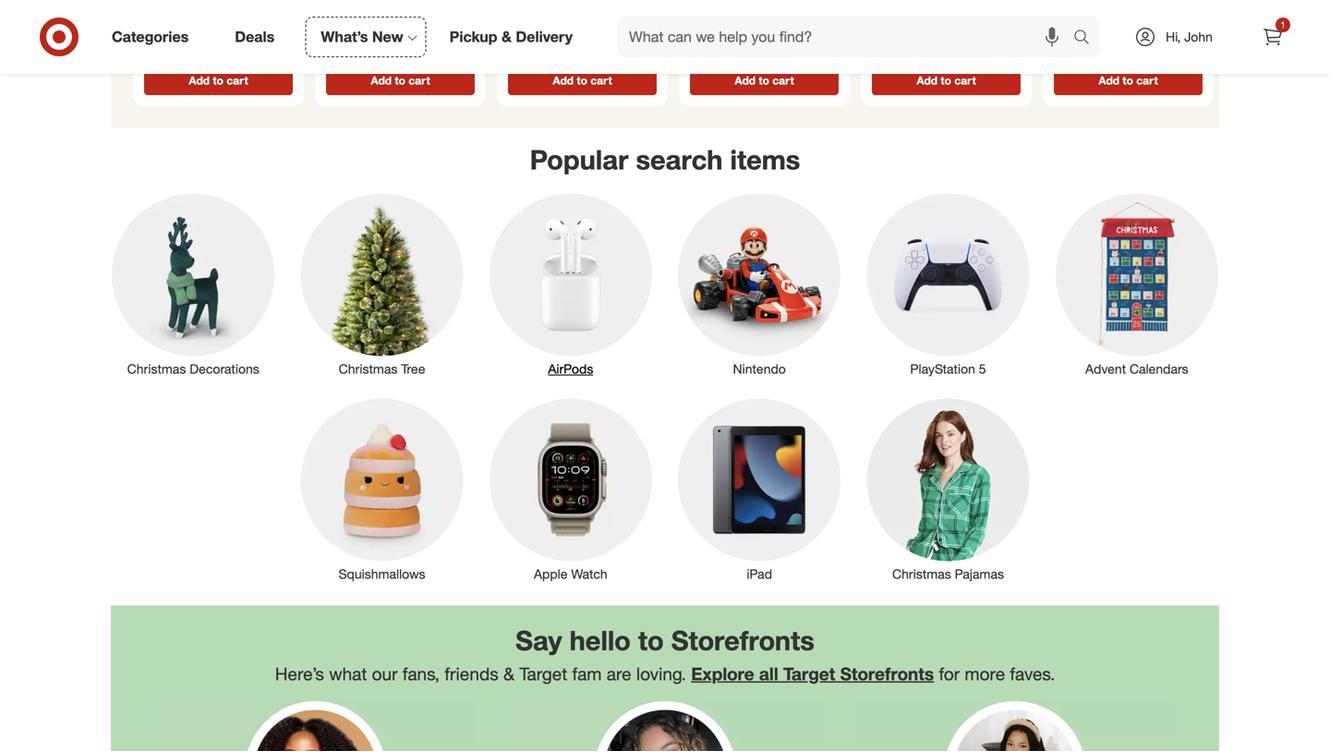 Task type: vqa. For each thing, say whether or not it's contained in the screenshot.
all
yes



Task type: describe. For each thing, give the bounding box(es) containing it.
0 horizontal spatial search
[[636, 143, 723, 176]]

5
[[980, 361, 987, 377]]

auden™
[[876, 27, 920, 43]]

3 add to cart from the left
[[553, 74, 613, 87]]

3 add to cart button from the left
[[508, 66, 657, 95]]

deals link
[[219, 17, 298, 57]]

pickup
[[450, 28, 498, 46]]

2 cart from the left
[[409, 74, 430, 87]]

explore all target storefronts link
[[692, 664, 935, 685]]

airpods
[[548, 361, 594, 377]]

to for fifth add to cart 'button' from the right
[[395, 74, 406, 87]]

hi, john
[[1167, 29, 1214, 45]]

1 add to cart from the left
[[189, 74, 248, 87]]

to inside say hello to storefronts here's what our fans, friends & target fam are loving. explore all target storefronts for more faves.
[[639, 624, 664, 657]]

squishmallows link
[[288, 395, 477, 584]]

christmas for christmas decorations
[[127, 361, 186, 377]]

to for sixth add to cart 'button' from the right
[[213, 74, 224, 87]]

playstation 5
[[911, 361, 987, 377]]

ipad
[[747, 566, 773, 582]]

4 add to cart from the left
[[735, 74, 795, 87]]

6 cart from the left
[[1137, 74, 1159, 87]]

decorations
[[190, 361, 260, 377]]

women's sequin mesh lingerie corset - auden™ black xs link
[[869, 0, 1025, 62]]

5 cart from the left
[[955, 74, 977, 87]]

pickup & delivery
[[450, 28, 573, 46]]

hello
[[570, 624, 631, 657]]

6 add to cart from the left
[[1099, 74, 1159, 87]]

hi,
[[1167, 29, 1182, 45]]

what's new link
[[305, 17, 427, 57]]

say hello to storefronts here's what our fans, friends & target fam are loving. explore all target storefronts for more faves.
[[275, 624, 1056, 685]]

5 add from the left
[[917, 74, 938, 87]]

christmas for christmas tree
[[339, 361, 398, 377]]

faves.
[[1011, 664, 1056, 685]]

explore
[[692, 664, 755, 685]]

deals
[[235, 28, 275, 46]]

women's
[[876, 0, 930, 11]]

3 add from the left
[[553, 74, 574, 87]]

categories
[[112, 28, 189, 46]]

tree
[[401, 361, 426, 377]]

what's new
[[321, 28, 404, 46]]

2 target from the left
[[784, 664, 836, 685]]

calendars
[[1130, 361, 1189, 377]]

all
[[760, 664, 779, 685]]

& inside the pickup & delivery link
[[502, 28, 512, 46]]

pickup & delivery link
[[434, 17, 596, 57]]

christmas tree
[[339, 361, 426, 377]]

12/24
[[148, 19, 176, 33]]

lingerie
[[876, 11, 923, 27]]

more
[[965, 664, 1006, 685]]

pajamas
[[955, 566, 1005, 582]]

nintendo
[[733, 361, 786, 377]]

1 target from the left
[[520, 664, 568, 685]]

john
[[1185, 29, 1214, 45]]

advent
[[1086, 361, 1127, 377]]

ipad link
[[665, 395, 854, 584]]

advent calendars link
[[1043, 190, 1232, 379]]

sequin
[[933, 0, 974, 11]]

watch
[[572, 566, 608, 582]]

& inside 'buy exclusively in stores starting 12/17 & online 12/24'
[[220, 5, 227, 19]]

5 add to cart button from the left
[[873, 66, 1021, 95]]

0 horizontal spatial storefronts
[[672, 624, 815, 657]]

xs
[[960, 27, 976, 43]]

1 horizontal spatial search
[[1066, 30, 1110, 48]]

christmas for christmas pajamas
[[893, 566, 952, 582]]

airpods link
[[477, 190, 665, 379]]

are
[[607, 664, 632, 685]]

new
[[372, 28, 404, 46]]

online
[[230, 5, 260, 19]]

4 cart from the left
[[773, 74, 795, 87]]

search button
[[1066, 17, 1110, 61]]



Task type: locate. For each thing, give the bounding box(es) containing it.
1 horizontal spatial christmas
[[339, 361, 398, 377]]

christmas
[[127, 361, 186, 377], [339, 361, 398, 377], [893, 566, 952, 582]]

in
[[227, 0, 235, 5]]

to for 3rd add to cart 'button' from the left
[[577, 74, 588, 87]]

1 vertical spatial search
[[636, 143, 723, 176]]

fans,
[[403, 664, 440, 685]]

add to cart
[[189, 74, 248, 87], [371, 74, 430, 87], [553, 74, 613, 87], [735, 74, 795, 87], [917, 74, 977, 87], [1099, 74, 1159, 87]]

say
[[516, 624, 562, 657]]

add to cart button
[[144, 66, 293, 95], [326, 66, 475, 95], [508, 66, 657, 95], [690, 66, 839, 95], [873, 66, 1021, 95], [1055, 66, 1203, 95]]

add to cart button up items
[[690, 66, 839, 95]]

add to cart down buy exclusively in stores starting 12/17 & online 12/24 link
[[189, 74, 248, 87]]

& right 12/17
[[220, 5, 227, 19]]

christmas pajamas link
[[854, 395, 1043, 584]]

for
[[940, 664, 960, 685]]

5 add to cart from the left
[[917, 74, 977, 87]]

4 add to cart button from the left
[[690, 66, 839, 95]]

apple watch link
[[477, 395, 665, 584]]

storefronts
[[672, 624, 815, 657], [841, 664, 935, 685]]

2 add from the left
[[371, 74, 392, 87]]

storefronts up explore
[[672, 624, 815, 657]]

christmas decorations
[[127, 361, 260, 377]]

advent calendars
[[1086, 361, 1189, 377]]

what's
[[321, 28, 368, 46]]

delivery
[[516, 28, 573, 46]]

add to cart button down buy exclusively in stores starting 12/17 & online 12/24 link
[[144, 66, 293, 95]]

christmas left the tree at the left of page
[[339, 361, 398, 377]]

stores
[[239, 0, 269, 5]]

add down 'delivery'
[[553, 74, 574, 87]]

carousel region
[[111, 0, 1220, 129]]

apple watch
[[534, 566, 608, 582]]

christmas tree link
[[288, 190, 477, 379]]

1 horizontal spatial target
[[784, 664, 836, 685]]

add to cart down new
[[371, 74, 430, 87]]

christmas left decorations
[[127, 361, 186, 377]]

&
[[220, 5, 227, 19], [502, 28, 512, 46], [504, 664, 515, 685]]

target
[[520, 664, 568, 685], [784, 664, 836, 685]]

3 cart from the left
[[591, 74, 613, 87]]

add down search button
[[1099, 74, 1120, 87]]

christmas pajamas
[[893, 566, 1005, 582]]

popular
[[530, 143, 629, 176]]

add down buy exclusively in stores starting 12/17 & online 12/24 link
[[189, 74, 210, 87]]

nintendo link
[[665, 190, 854, 379]]

& right pickup
[[502, 28, 512, 46]]

buy exclusively in stores starting 12/17 & online 12/24 link
[[140, 0, 297, 62]]

our
[[372, 664, 398, 685]]

black
[[924, 27, 956, 43]]

target right "all"
[[784, 664, 836, 685]]

& right friends
[[504, 664, 515, 685]]

1 cart from the left
[[227, 74, 248, 87]]

friends
[[445, 664, 499, 685]]

add down black
[[917, 74, 938, 87]]

loving.
[[637, 664, 687, 685]]

2 add to cart button from the left
[[326, 66, 475, 95]]

to
[[213, 74, 224, 87], [395, 74, 406, 87], [577, 74, 588, 87], [759, 74, 770, 87], [941, 74, 952, 87], [1123, 74, 1134, 87], [639, 624, 664, 657]]

squishmallows
[[339, 566, 426, 582]]

to for 1st add to cart 'button' from the right
[[1123, 74, 1134, 87]]

2 add to cart from the left
[[371, 74, 430, 87]]

& inside say hello to storefronts here's what our fans, friends & target fam are loving. explore all target storefronts for more faves.
[[504, 664, 515, 685]]

add to cart up items
[[735, 74, 795, 87]]

add to cart button down 'delivery'
[[508, 66, 657, 95]]

cart
[[227, 74, 248, 87], [409, 74, 430, 87], [591, 74, 613, 87], [773, 74, 795, 87], [955, 74, 977, 87], [1137, 74, 1159, 87]]

mesh
[[978, 0, 1009, 11]]

1 add to cart button from the left
[[144, 66, 293, 95]]

target down the say at the bottom of page
[[520, 664, 568, 685]]

what
[[329, 664, 367, 685]]

categories link
[[96, 17, 212, 57]]

search
[[1066, 30, 1110, 48], [636, 143, 723, 176]]

1 link
[[1253, 17, 1294, 57]]

add to cart button down search button
[[1055, 66, 1203, 95]]

1 add from the left
[[189, 74, 210, 87]]

add to cart button down new
[[326, 66, 475, 95]]

add to cart down search button
[[1099, 74, 1159, 87]]

4 add from the left
[[735, 74, 756, 87]]

add down new
[[371, 74, 392, 87]]

fam
[[573, 664, 602, 685]]

apple
[[534, 566, 568, 582]]

add
[[189, 74, 210, 87], [371, 74, 392, 87], [553, 74, 574, 87], [735, 74, 756, 87], [917, 74, 938, 87], [1099, 74, 1120, 87]]

corset
[[926, 11, 965, 27]]

add to cart down black
[[917, 74, 977, 87]]

storefronts left 'for'
[[841, 664, 935, 685]]

0 vertical spatial &
[[220, 5, 227, 19]]

to for fourth add to cart 'button' from left
[[759, 74, 770, 87]]

add up items
[[735, 74, 756, 87]]

buy
[[148, 0, 167, 5]]

christmas decorations link
[[99, 190, 288, 379]]

women's sequin mesh lingerie corset - auden™ black xs
[[876, 0, 1009, 43]]

add to cart button down black
[[873, 66, 1021, 95]]

-
[[969, 11, 974, 27]]

1
[[1281, 19, 1286, 31]]

6 add from the left
[[1099, 74, 1120, 87]]

buy exclusively in stores starting 12/17 & online 12/24
[[148, 0, 269, 33]]

search left hi,
[[1066, 30, 1110, 48]]

here's
[[275, 664, 324, 685]]

0 vertical spatial search
[[1066, 30, 1110, 48]]

2 horizontal spatial christmas
[[893, 566, 952, 582]]

1 vertical spatial &
[[502, 28, 512, 46]]

popular search items
[[530, 143, 801, 176]]

0 vertical spatial storefronts
[[672, 624, 815, 657]]

items
[[731, 143, 801, 176]]

12/17
[[189, 5, 217, 19]]

search left items
[[636, 143, 723, 176]]

2 vertical spatial &
[[504, 664, 515, 685]]

0 horizontal spatial target
[[520, 664, 568, 685]]

0 horizontal spatial christmas
[[127, 361, 186, 377]]

6 add to cart button from the left
[[1055, 66, 1203, 95]]

1 horizontal spatial storefronts
[[841, 664, 935, 685]]

What can we help you find? suggestions appear below search field
[[618, 17, 1079, 57]]

playstation
[[911, 361, 976, 377]]

starting
[[148, 5, 186, 19]]

exclusively
[[170, 0, 224, 5]]

christmas left 'pajamas' at the bottom of the page
[[893, 566, 952, 582]]

1 vertical spatial storefronts
[[841, 664, 935, 685]]

playstation 5 link
[[854, 190, 1043, 379]]

add to cart down 'delivery'
[[553, 74, 613, 87]]

to for second add to cart 'button' from right
[[941, 74, 952, 87]]



